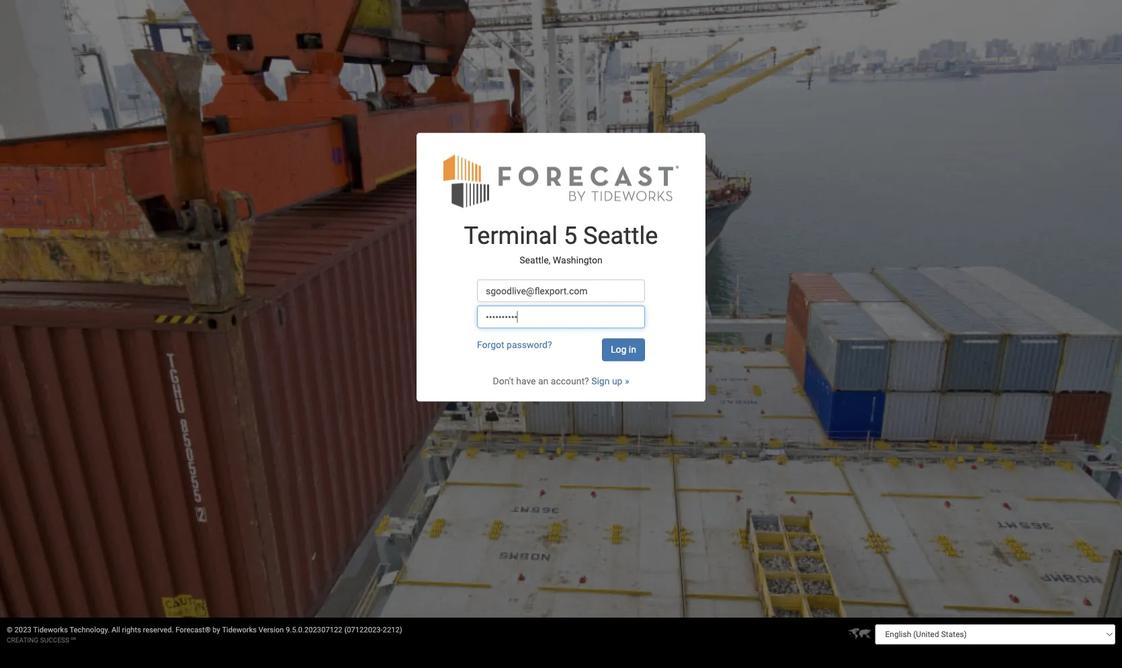 Task type: locate. For each thing, give the bounding box(es) containing it.
all
[[112, 626, 120, 634]]

in
[[629, 344, 637, 355]]

washington
[[553, 255, 603, 266]]

©
[[7, 626, 13, 634]]

don't
[[493, 376, 514, 387]]

forgot password? link
[[477, 340, 552, 351]]

2212)
[[383, 626, 403, 634]]

forecast®
[[176, 626, 211, 634]]

1 tideworks from the left
[[33, 626, 68, 634]]

forecast® by tideworks image
[[444, 153, 679, 209]]

tideworks up "success"
[[33, 626, 68, 634]]

0 horizontal spatial tideworks
[[33, 626, 68, 634]]

log in button
[[602, 339, 645, 361]]

1 horizontal spatial tideworks
[[222, 626, 257, 634]]

technology.
[[70, 626, 110, 634]]

tideworks right by
[[222, 626, 257, 634]]

5
[[564, 221, 578, 250]]

»
[[625, 376, 630, 387]]

have
[[517, 376, 536, 387]]

terminal 5 seattle seattle, washington
[[464, 221, 659, 266]]

forgot
[[477, 340, 505, 351]]

log
[[611, 344, 627, 355]]

don't have an account? sign up »
[[493, 376, 630, 387]]

seattle
[[584, 221, 659, 250]]

rights
[[122, 626, 141, 634]]

2023
[[15, 626, 31, 634]]

tideworks
[[33, 626, 68, 634], [222, 626, 257, 634]]



Task type: describe. For each thing, give the bounding box(es) containing it.
an
[[539, 376, 549, 387]]

up
[[612, 376, 623, 387]]

© 2023 tideworks technology. all rights reserved. forecast® by tideworks version 9.5.0.202307122 (07122023-2212) creating success ℠
[[7, 626, 403, 644]]

sign up » link
[[592, 376, 630, 387]]

seattle,
[[520, 255, 551, 266]]

Password password field
[[477, 306, 645, 329]]

password?
[[507, 340, 552, 351]]

version
[[259, 626, 284, 634]]

forgot password? log in
[[477, 340, 637, 355]]

success
[[40, 636, 69, 644]]

by
[[213, 626, 220, 634]]

creating
[[7, 636, 38, 644]]

2 tideworks from the left
[[222, 626, 257, 634]]

9.5.0.202307122
[[286, 626, 343, 634]]

terminal
[[464, 221, 558, 250]]

℠
[[71, 636, 76, 644]]

reserved.
[[143, 626, 174, 634]]

(07122023-
[[345, 626, 383, 634]]

account?
[[551, 376, 589, 387]]

Email or username text field
[[477, 279, 645, 302]]

sign
[[592, 376, 610, 387]]



Task type: vqa. For each thing, say whether or not it's contained in the screenshot.
'2023'
yes



